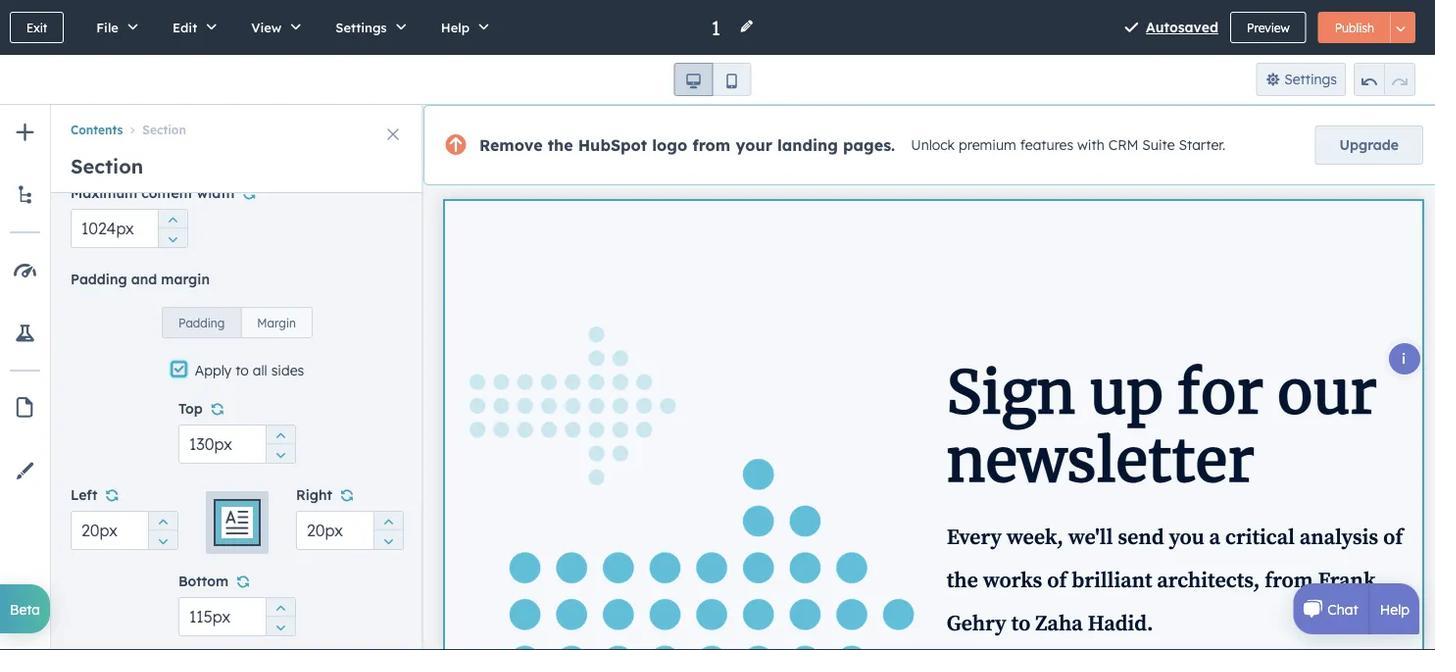 Task type: locate. For each thing, give the bounding box(es) containing it.
preview
[[1247, 20, 1290, 35]]

1 horizontal spatial settings button
[[1257, 63, 1346, 96]]

padding left and
[[71, 271, 127, 288]]

and
[[131, 271, 157, 288]]

section inside navigation
[[143, 122, 186, 137]]

the
[[548, 135, 573, 155]]

settings
[[336, 19, 387, 35], [1285, 71, 1338, 88]]

0 horizontal spatial settings
[[336, 19, 387, 35]]

starter.
[[1179, 137, 1226, 154]]

padding down the margin
[[179, 315, 225, 330]]

0 vertical spatial section
[[143, 122, 186, 137]]

pages.
[[843, 135, 896, 155]]

publish
[[1335, 20, 1375, 35]]

section up maximum at the top left of the page
[[71, 154, 143, 178]]

contents button
[[71, 122, 123, 137]]

premium
[[959, 137, 1017, 154]]

maximum content width
[[71, 184, 235, 202]]

apply to all sides
[[195, 361, 304, 378]]

115px text field
[[178, 597, 296, 636]]

settings right view button
[[336, 19, 387, 35]]

with
[[1078, 137, 1105, 154]]

0 vertical spatial settings button
[[315, 0, 420, 55]]

file button
[[76, 0, 152, 55]]

maximum
[[71, 184, 137, 202]]

1 horizontal spatial padding
[[179, 315, 225, 330]]

0 vertical spatial padding
[[71, 271, 127, 288]]

section up content
[[143, 122, 186, 137]]

settings button
[[315, 0, 420, 55], [1257, 63, 1346, 96]]

section button
[[123, 122, 186, 137]]

suite
[[1143, 137, 1175, 154]]

0 horizontal spatial settings button
[[315, 0, 420, 55]]

left
[[71, 486, 97, 504]]

unlock premium features with crm suite starter.
[[911, 137, 1226, 154]]

remove
[[480, 135, 543, 155]]

view button
[[231, 0, 315, 55]]

None field
[[710, 14, 727, 41]]

file
[[96, 19, 119, 35]]

section
[[143, 122, 186, 137], [71, 154, 143, 178]]

padding for padding
[[179, 315, 225, 330]]

autosaved
[[1146, 19, 1219, 36]]

padding for padding and margin
[[71, 271, 127, 288]]

padding inside button
[[179, 315, 225, 330]]

settings down preview 'button'
[[1285, 71, 1338, 88]]

help inside help button
[[441, 19, 470, 35]]

navigation
[[51, 105, 424, 140]]

1 vertical spatial padding
[[179, 315, 225, 330]]

landing
[[778, 135, 838, 155]]

0 horizontal spatial padding
[[71, 271, 127, 288]]

from
[[693, 135, 731, 155]]

0 horizontal spatial help
[[441, 19, 470, 35]]

to
[[236, 361, 249, 378]]

130px text field
[[178, 425, 296, 464]]

1 horizontal spatial help
[[1380, 600, 1410, 618]]

1 horizontal spatial settings
[[1285, 71, 1338, 88]]

help
[[441, 19, 470, 35], [1380, 600, 1410, 618]]

padding
[[71, 271, 127, 288], [179, 315, 225, 330]]

hubspot
[[578, 135, 647, 155]]

group
[[674, 63, 752, 96], [1354, 63, 1416, 96], [158, 209, 187, 248], [162, 295, 313, 338], [266, 425, 295, 464], [148, 511, 177, 550], [374, 511, 403, 550], [266, 597, 295, 636]]

0 vertical spatial help
[[441, 19, 470, 35]]



Task type: vqa. For each thing, say whether or not it's contained in the screenshot.
the Data Management element
no



Task type: describe. For each thing, give the bounding box(es) containing it.
view
[[251, 19, 282, 35]]

Margin button
[[241, 307, 313, 338]]

chat
[[1328, 600, 1359, 618]]

upgrade link
[[1316, 126, 1424, 165]]

padding and margin
[[71, 271, 210, 288]]

20px text field
[[296, 511, 404, 550]]

width
[[197, 184, 235, 202]]

1 vertical spatial section
[[71, 154, 143, 178]]

right
[[296, 486, 332, 504]]

edit
[[173, 19, 197, 35]]

help button
[[420, 0, 503, 55]]

bottom
[[178, 573, 229, 590]]

margin
[[161, 271, 210, 288]]

beta
[[10, 600, 40, 618]]

0 vertical spatial settings
[[336, 19, 387, 35]]

beta button
[[0, 584, 50, 633]]

Padding button
[[162, 307, 242, 338]]

all
[[253, 361, 267, 378]]

publish button
[[1319, 12, 1391, 43]]

top
[[178, 400, 203, 417]]

exit link
[[10, 12, 64, 43]]

remove the hubspot logo from your landing pages.
[[480, 135, 896, 155]]

upgrade
[[1340, 136, 1399, 153]]

1 vertical spatial help
[[1380, 600, 1410, 618]]

apply
[[195, 361, 232, 378]]

sides
[[271, 361, 304, 378]]

logo
[[652, 135, 688, 155]]

group containing padding
[[162, 295, 313, 338]]

features
[[1021, 137, 1074, 154]]

contents
[[71, 122, 123, 137]]

exit
[[26, 20, 47, 35]]

margin
[[257, 315, 296, 330]]

1 vertical spatial settings button
[[1257, 63, 1346, 96]]

unlock
[[911, 137, 955, 154]]

content
[[142, 184, 193, 202]]

your
[[736, 135, 773, 155]]

close image
[[387, 128, 399, 140]]

autosaved button
[[1146, 16, 1219, 39]]

publish group
[[1319, 12, 1416, 43]]

preview button
[[1231, 12, 1307, 43]]

edit button
[[152, 0, 231, 55]]

navigation containing contents
[[51, 105, 424, 140]]

1024px text field
[[71, 209, 188, 248]]

crm
[[1109, 137, 1139, 154]]

1 vertical spatial settings
[[1285, 71, 1338, 88]]

20px text field
[[71, 511, 178, 550]]



